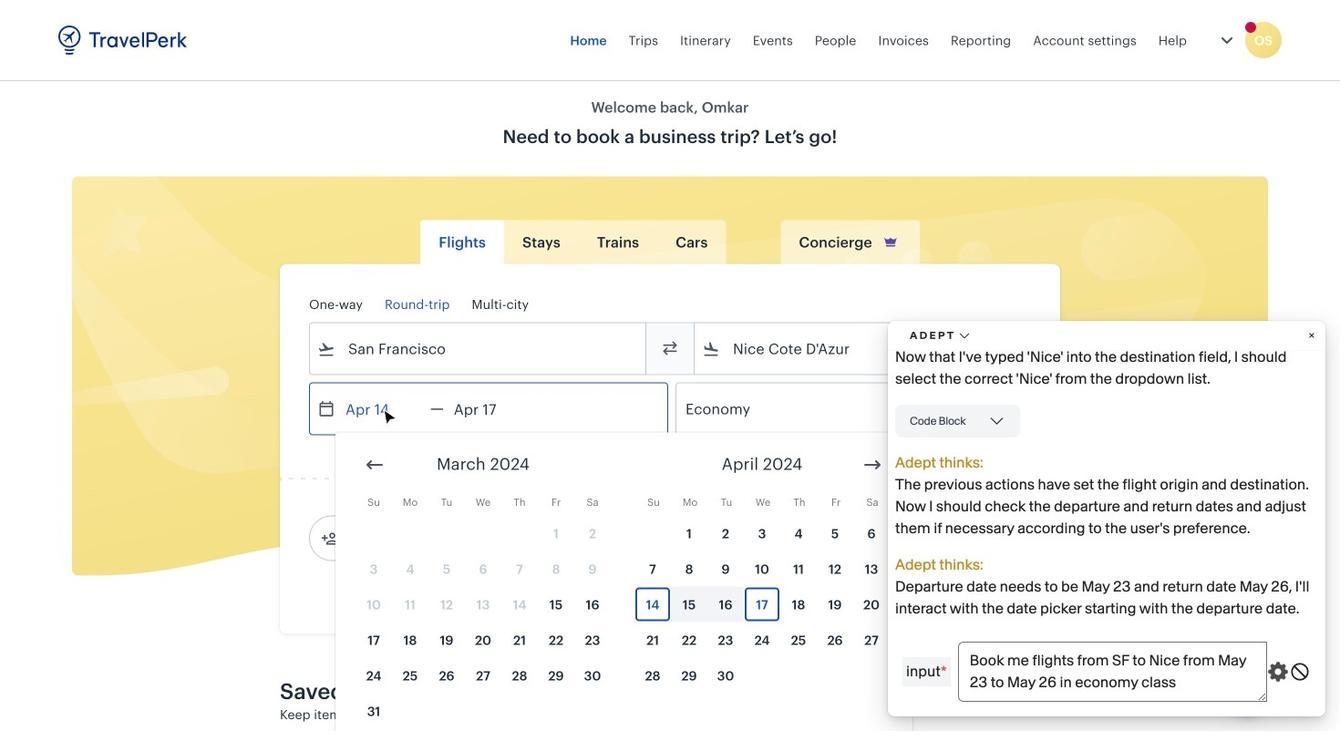 Task type: locate. For each thing, give the bounding box(es) containing it.
Depart text field
[[335, 383, 430, 434]]

From search field
[[335, 334, 622, 363]]

To search field
[[720, 334, 1006, 363]]

calendar application
[[335, 433, 1340, 731]]

move forward to switch to the next month. image
[[861, 454, 883, 476]]



Task type: vqa. For each thing, say whether or not it's contained in the screenshot.
Add first traveler search field
no



Task type: describe. For each thing, give the bounding box(es) containing it.
Return text field
[[444, 383, 539, 434]]

move backward to switch to the previous month. image
[[364, 454, 386, 476]]



